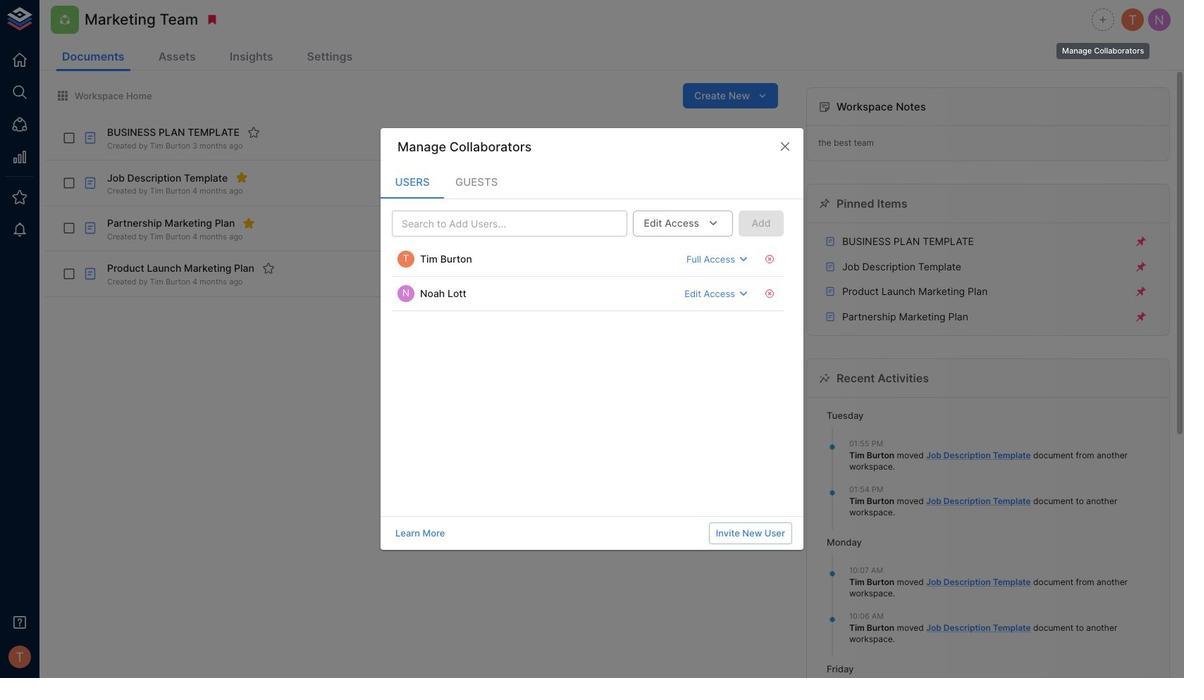 Task type: vqa. For each thing, say whether or not it's contained in the screenshot.
Remove Favorite image
yes



Task type: locate. For each thing, give the bounding box(es) containing it.
unpin image
[[1135, 261, 1148, 273], [1135, 286, 1148, 298]]

favorite image
[[262, 262, 275, 275]]

1 vertical spatial unpin image
[[1135, 311, 1148, 323]]

1 vertical spatial unpin image
[[1135, 286, 1148, 298]]

0 vertical spatial unpin image
[[1135, 261, 1148, 273]]

tab list
[[381, 165, 804, 199]]

dialog
[[381, 128, 804, 551]]

unpin image
[[1135, 235, 1148, 248], [1135, 311, 1148, 323]]

tooltip
[[1055, 33, 1152, 61]]

0 vertical spatial unpin image
[[1135, 235, 1148, 248]]



Task type: describe. For each thing, give the bounding box(es) containing it.
remove favorite image
[[243, 217, 256, 230]]

2 unpin image from the top
[[1135, 311, 1148, 323]]

1 unpin image from the top
[[1135, 235, 1148, 248]]

favorite image
[[247, 126, 260, 139]]

remove bookmark image
[[206, 13, 219, 26]]

2 unpin image from the top
[[1135, 286, 1148, 298]]

Search to Add Users... text field
[[396, 215, 600, 233]]

1 unpin image from the top
[[1135, 261, 1148, 273]]

remove favorite image
[[236, 172, 248, 184]]



